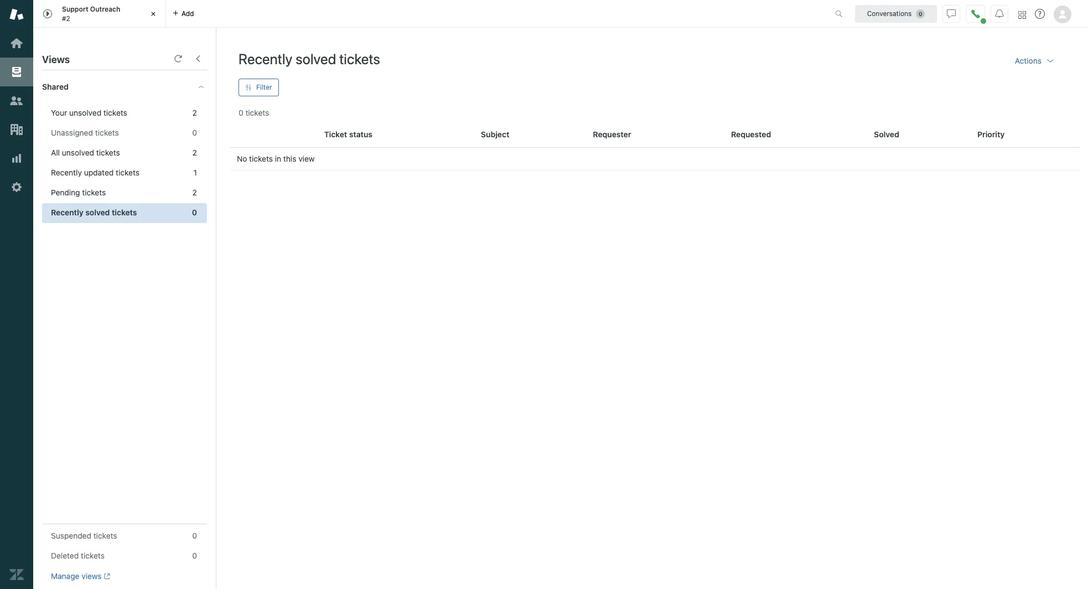 Task type: vqa. For each thing, say whether or not it's contained in the screenshot.
Filter on the top of page
yes



Task type: locate. For each thing, give the bounding box(es) containing it.
shared
[[42, 82, 69, 91]]

unassigned
[[51, 128, 93, 137]]

requester
[[593, 130, 631, 139]]

updated
[[84, 168, 114, 177]]

reporting image
[[9, 151, 24, 166]]

0 for recently solved tickets
[[192, 208, 197, 217]]

admin image
[[9, 180, 24, 194]]

1 2 from the top
[[192, 108, 197, 117]]

recently
[[239, 50, 293, 67], [51, 168, 82, 177], [51, 208, 83, 217]]

recently for 0
[[51, 208, 83, 217]]

conversations button
[[855, 5, 937, 22]]

1 horizontal spatial solved
[[296, 50, 336, 67]]

2 for all unsolved tickets
[[192, 148, 197, 157]]

0 horizontal spatial recently solved tickets
[[51, 208, 137, 217]]

conversations
[[867, 9, 912, 17]]

manage views
[[51, 571, 102, 581]]

2 up 1
[[192, 148, 197, 157]]

recently solved tickets up filter
[[239, 50, 380, 67]]

recently up pending
[[51, 168, 82, 177]]

1 vertical spatial 2
[[192, 148, 197, 157]]

0 vertical spatial unsolved
[[69, 108, 101, 117]]

recently down pending
[[51, 208, 83, 217]]

support
[[62, 5, 88, 13]]

1 vertical spatial solved
[[85, 208, 110, 217]]

recently solved tickets down pending tickets
[[51, 208, 137, 217]]

2 for your unsolved tickets
[[192, 108, 197, 117]]

0
[[239, 108, 243, 117], [192, 128, 197, 137], [192, 208, 197, 217], [192, 531, 197, 540], [192, 551, 197, 560]]

recently solved tickets
[[239, 50, 380, 67], [51, 208, 137, 217]]

filter
[[256, 83, 272, 91]]

your
[[51, 108, 67, 117]]

#2
[[62, 14, 70, 22]]

2 vertical spatial 2
[[192, 188, 197, 197]]

collapse views pane image
[[194, 54, 203, 63]]

3 2 from the top
[[192, 188, 197, 197]]

recently for 1
[[51, 168, 82, 177]]

manage views link
[[51, 571, 110, 581]]

zendesk image
[[9, 567, 24, 582]]

add
[[182, 9, 194, 17]]

2 vertical spatial recently
[[51, 208, 83, 217]]

suspended tickets
[[51, 531, 117, 540]]

filter button
[[239, 79, 279, 96]]

1
[[194, 168, 197, 177]]

no tickets in this view
[[237, 154, 315, 163]]

0 vertical spatial 2
[[192, 108, 197, 117]]

all unsolved tickets
[[51, 148, 120, 157]]

0 vertical spatial recently solved tickets
[[239, 50, 380, 67]]

2 down collapse views pane image
[[192, 108, 197, 117]]

add button
[[166, 0, 201, 27]]

refresh views pane image
[[174, 54, 183, 63]]

subject
[[481, 130, 510, 139]]

2
[[192, 108, 197, 117], [192, 148, 197, 157], [192, 188, 197, 197]]

unsolved
[[69, 108, 101, 117], [62, 148, 94, 157]]

0 horizontal spatial solved
[[85, 208, 110, 217]]

2 for pending tickets
[[192, 188, 197, 197]]

unsolved up unassigned tickets
[[69, 108, 101, 117]]

unsolved down unassigned
[[62, 148, 94, 157]]

1 vertical spatial unsolved
[[62, 148, 94, 157]]

ticket
[[324, 130, 347, 139]]

0 vertical spatial solved
[[296, 50, 336, 67]]

get help image
[[1035, 9, 1045, 19]]

1 vertical spatial recently
[[51, 168, 82, 177]]

solved
[[874, 130, 900, 139]]

tab containing support outreach
[[33, 0, 166, 28]]

2 2 from the top
[[192, 148, 197, 157]]

tickets
[[339, 50, 380, 67], [103, 108, 127, 117], [246, 108, 269, 117], [95, 128, 119, 137], [96, 148, 120, 157], [249, 154, 273, 163], [116, 168, 140, 177], [82, 188, 106, 197], [112, 208, 137, 217], [93, 531, 117, 540], [81, 551, 105, 560]]

deleted
[[51, 551, 79, 560]]

2 down 1
[[192, 188, 197, 197]]

solved
[[296, 50, 336, 67], [85, 208, 110, 217]]

suspended
[[51, 531, 91, 540]]

0 tickets
[[239, 108, 269, 117]]

your unsolved tickets
[[51, 108, 127, 117]]

tab
[[33, 0, 166, 28]]

get started image
[[9, 36, 24, 50]]

recently up filter
[[239, 50, 293, 67]]

zendesk products image
[[1019, 11, 1026, 19]]

all
[[51, 148, 60, 157]]



Task type: describe. For each thing, give the bounding box(es) containing it.
view
[[299, 154, 315, 163]]

unassigned tickets
[[51, 128, 119, 137]]

1 horizontal spatial recently solved tickets
[[239, 50, 380, 67]]

in
[[275, 154, 281, 163]]

priority
[[978, 130, 1005, 139]]

(opens in a new tab) image
[[102, 573, 110, 580]]

zendesk support image
[[9, 7, 24, 22]]

ticket status
[[324, 130, 373, 139]]

0 for deleted tickets
[[192, 551, 197, 560]]

main element
[[0, 0, 33, 589]]

notifications image
[[995, 9, 1004, 18]]

pending tickets
[[51, 188, 106, 197]]

views
[[42, 54, 70, 65]]

tabs tab list
[[33, 0, 824, 28]]

views image
[[9, 65, 24, 79]]

views
[[82, 571, 102, 581]]

outreach
[[90, 5, 120, 13]]

support outreach #2
[[62, 5, 120, 22]]

unsolved for all
[[62, 148, 94, 157]]

1 vertical spatial recently solved tickets
[[51, 208, 137, 217]]

deleted tickets
[[51, 551, 105, 560]]

recently updated tickets
[[51, 168, 140, 177]]

manage
[[51, 571, 79, 581]]

shared button
[[33, 70, 187, 104]]

0 for unassigned tickets
[[192, 128, 197, 137]]

actions button
[[1006, 50, 1064, 72]]

button displays agent's chat status as invisible. image
[[947, 9, 956, 18]]

actions
[[1015, 56, 1042, 65]]

0 vertical spatial recently
[[239, 50, 293, 67]]

no
[[237, 154, 247, 163]]

0 for suspended tickets
[[192, 531, 197, 540]]

customers image
[[9, 94, 24, 108]]

this
[[283, 154, 296, 163]]

close image
[[148, 8, 159, 19]]

requested
[[731, 130, 771, 139]]

unsolved for your
[[69, 108, 101, 117]]

organizations image
[[9, 122, 24, 137]]

shared heading
[[33, 70, 216, 104]]

pending
[[51, 188, 80, 197]]

status
[[349, 130, 373, 139]]



